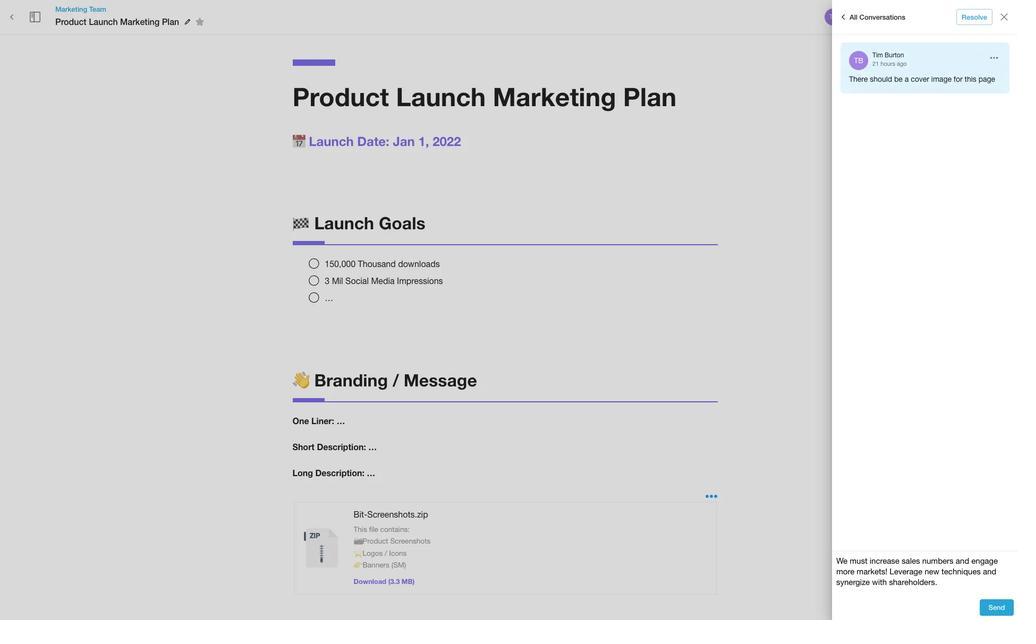 Task type: locate. For each thing, give the bounding box(es) containing it.
🏁
[[293, 213, 310, 233]]

media
[[371, 276, 395, 286]]

a
[[905, 75, 909, 83]]

mb)
[[402, 578, 415, 586]]

date:
[[357, 134, 390, 149]]

1 vertical spatial product launch marketing plan
[[293, 81, 677, 112]]

social
[[346, 276, 369, 286]]

tb left 21
[[854, 56, 864, 65]]

long description: …
[[293, 468, 376, 478]]

1 vertical spatial plan
[[624, 81, 677, 112]]

0 vertical spatial /
[[393, 371, 399, 391]]

description: up 'long description: …' at the left bottom of page
[[317, 442, 366, 453]]

liner:
[[312, 417, 334, 427]]

tb button
[[824, 7, 844, 27]]

screenshots
[[390, 538, 431, 546]]

/ inside this file contains: 📷product screenshots ⭐️logos / icons 👉banners (sm)
[[385, 549, 387, 558]]

0 horizontal spatial tb
[[830, 13, 838, 21]]

send
[[989, 604, 1006, 613]]

0 vertical spatial product
[[55, 16, 87, 27]]

👉banners
[[354, 561, 390, 570]]

/
[[393, 371, 399, 391], [385, 549, 387, 558]]

marketing team link
[[55, 4, 208, 14]]

tim
[[873, 52, 883, 59]]

launch
[[89, 16, 118, 27], [396, 81, 486, 112], [309, 134, 354, 149], [314, 213, 374, 233]]

this
[[965, 75, 977, 83]]

🏁 launch goals
[[293, 213, 426, 233]]

product launch marketing plan
[[55, 16, 179, 27], [293, 81, 677, 112]]

2022
[[433, 134, 461, 149]]

bit-screenshots.zip
[[354, 510, 428, 520]]

0 horizontal spatial marketing
[[55, 5, 87, 13]]

0 vertical spatial tb
[[830, 13, 838, 21]]

tb
[[830, 13, 838, 21], [854, 56, 864, 65]]

short
[[293, 442, 315, 453]]

150,000 thousand downloads
[[325, 259, 440, 269]]

1 horizontal spatial marketing
[[120, 16, 160, 27]]

long
[[293, 468, 313, 478]]

1 horizontal spatial plan
[[624, 81, 677, 112]]

…
[[325, 293, 333, 303], [337, 417, 345, 427], [369, 442, 377, 453], [367, 468, 376, 478]]

favorite image
[[194, 15, 206, 28]]

2 vertical spatial marketing
[[493, 81, 616, 112]]

download
[[354, 578, 387, 586]]

description: down short description: … in the bottom of the page
[[316, 468, 365, 478]]

file
[[369, 526, 378, 534]]

conversations
[[860, 13, 906, 21]]

1 horizontal spatial tb
[[854, 56, 864, 65]]

marketing
[[55, 5, 87, 13], [120, 16, 160, 27], [493, 81, 616, 112]]

description:
[[317, 442, 366, 453], [316, 468, 365, 478]]

… for short description: …
[[369, 442, 377, 453]]

Comment or @mention collaborator... text field
[[837, 557, 1014, 592]]

1 horizontal spatial product
[[293, 81, 389, 112]]

1,
[[419, 134, 429, 149]]

resolve
[[962, 13, 988, 21]]

one liner: …
[[293, 417, 345, 427]]

plan
[[162, 16, 179, 27], [624, 81, 677, 112]]

launch up '2022'
[[396, 81, 486, 112]]

team
[[89, 5, 106, 13]]

1 horizontal spatial /
[[393, 371, 399, 391]]

branding
[[314, 371, 388, 391]]

product
[[55, 16, 87, 27], [293, 81, 389, 112]]

there should be a cover image for this page
[[850, 75, 996, 83]]

be
[[895, 75, 903, 83]]

download (3.3 mb) link
[[354, 578, 415, 586]]

image
[[932, 75, 952, 83]]

… up 'long description: …' at the left bottom of page
[[369, 442, 377, 453]]

ago
[[897, 61, 907, 67]]

impressions
[[397, 276, 443, 286]]

0 vertical spatial description:
[[317, 442, 366, 453]]

1 vertical spatial /
[[385, 549, 387, 558]]

one
[[293, 417, 309, 427]]

0 horizontal spatial plan
[[162, 16, 179, 27]]

👋
[[293, 371, 310, 391]]

0 vertical spatial plan
[[162, 16, 179, 27]]

… right 'liner:'
[[337, 417, 345, 427]]

1 vertical spatial description:
[[316, 468, 365, 478]]

/ left icons
[[385, 549, 387, 558]]

resolve button
[[957, 9, 993, 25]]

goals
[[379, 213, 426, 233]]

all conversations button
[[835, 9, 909, 26]]

0 horizontal spatial /
[[385, 549, 387, 558]]

tb inside button
[[830, 13, 838, 21]]

… up bit-
[[367, 468, 376, 478]]

1 horizontal spatial product launch marketing plan
[[293, 81, 677, 112]]

21
[[873, 61, 879, 67]]

send button
[[980, 600, 1014, 617]]

tb left all
[[830, 13, 838, 21]]

/ left message
[[393, 371, 399, 391]]

0 horizontal spatial product launch marketing plan
[[55, 16, 179, 27]]



Task type: vqa. For each thing, say whether or not it's contained in the screenshot.
Customer
no



Task type: describe. For each thing, give the bounding box(es) containing it.
all conversations
[[850, 13, 906, 21]]

description: for long
[[316, 468, 365, 478]]

1 vertical spatial marketing
[[120, 16, 160, 27]]

📅
[[293, 134, 305, 149]]

page
[[979, 75, 996, 83]]

cover
[[911, 75, 930, 83]]

launch down team
[[89, 16, 118, 27]]

screenshots.zip
[[368, 510, 428, 520]]

hours
[[881, 61, 896, 67]]

(3.3
[[388, 578, 400, 586]]

should
[[870, 75, 893, 83]]

more button
[[964, 9, 998, 25]]

more
[[973, 13, 989, 21]]

thousand
[[358, 259, 396, 269]]

this
[[354, 526, 367, 534]]

… down 3
[[325, 293, 333, 303]]

downloads
[[398, 259, 440, 269]]

short description: …
[[293, 442, 377, 453]]

contains:
[[380, 526, 410, 534]]

description: for short
[[317, 442, 366, 453]]

launch right 📅
[[309, 134, 354, 149]]

there
[[850, 75, 868, 83]]

3
[[325, 276, 330, 286]]

download (3.3 mb)
[[354, 578, 415, 586]]

jan
[[393, 134, 415, 149]]

3 mil social media impressions
[[325, 276, 443, 286]]

tim burton 21 hours ago
[[873, 52, 907, 67]]

📅 launch date: jan 1, 2022
[[293, 134, 461, 149]]

(sm)
[[392, 561, 406, 570]]

⭐️logos
[[354, 549, 383, 558]]

for
[[954, 75, 963, 83]]

0 vertical spatial marketing
[[55, 5, 87, 13]]

bit-
[[354, 510, 368, 520]]

150,000
[[325, 259, 356, 269]]

mil
[[332, 276, 343, 286]]

0 horizontal spatial product
[[55, 16, 87, 27]]

all
[[850, 13, 858, 21]]

message
[[404, 371, 477, 391]]

2 horizontal spatial marketing
[[493, 81, 616, 112]]

this file contains: 📷product screenshots ⭐️logos / icons 👉banners (sm)
[[354, 526, 431, 570]]

📷product
[[354, 538, 388, 546]]

1 vertical spatial product
[[293, 81, 389, 112]]

… for one liner: …
[[337, 417, 345, 427]]

marketing team
[[55, 5, 106, 13]]

👋 branding / message
[[293, 371, 477, 391]]

1 vertical spatial tb
[[854, 56, 864, 65]]

icons
[[389, 549, 407, 558]]

burton
[[885, 52, 905, 59]]

launch up 150,000 on the top
[[314, 213, 374, 233]]

0 vertical spatial product launch marketing plan
[[55, 16, 179, 27]]

… for long description: …
[[367, 468, 376, 478]]



